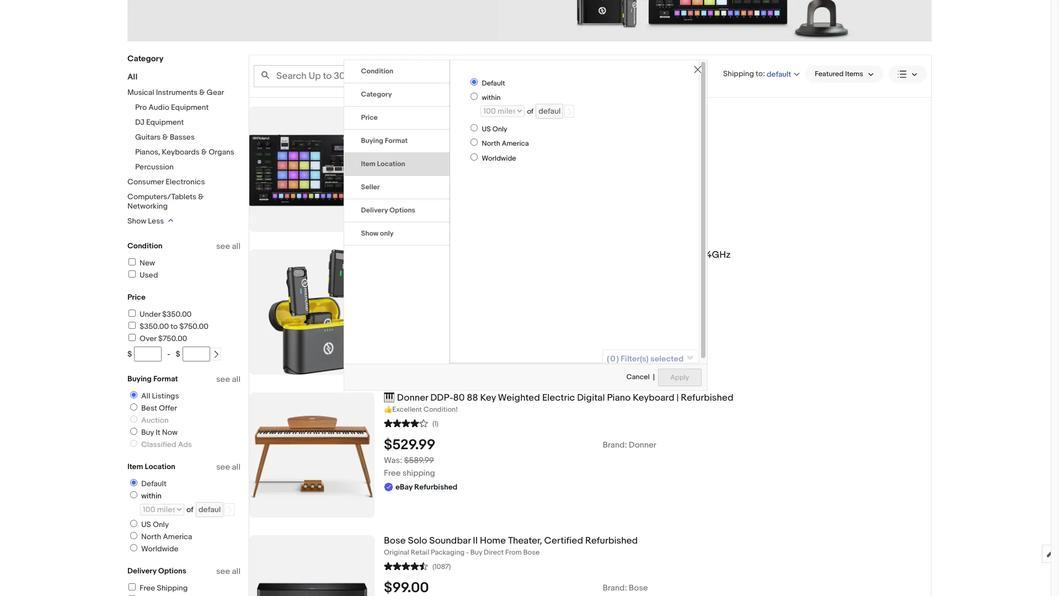 Task type: vqa. For each thing, say whether or not it's contained in the screenshot.
"$12.99"
no



Task type: locate. For each thing, give the bounding box(es) containing it.
0 horizontal spatial item
[[128, 462, 143, 471]]

1 vertical spatial show
[[361, 229, 379, 238]]

worldwide down north america link
[[141, 544, 179, 554]]

us only for us only option
[[141, 520, 169, 529]]

1 vertical spatial us
[[141, 520, 151, 529]]

us only down roland verselab mv-1 production studio refurbished
[[482, 125, 508, 133]]

refurbished up "original retail packaging - buy direct from bose" "text box"
[[586, 535, 638, 547]]

offer
[[159, 404, 177, 413]]

1 horizontal spatial price
[[361, 113, 378, 122]]

US Only radio
[[130, 520, 137, 527]]

1 vertical spatial buy
[[471, 548, 483, 557]]

All Listings radio
[[130, 391, 137, 399]]

1 vertical spatial equipment
[[146, 118, 184, 127]]

1 horizontal spatial default radio
[[471, 78, 478, 86]]

studio
[[529, 107, 557, 118]]

1 vertical spatial item
[[128, 462, 143, 471]]

$ left maximum value text field
[[176, 349, 180, 359]]

delivery options up "free shipping" link at the left of the page
[[128, 566, 187, 576]]

musical instruments & gear link
[[128, 88, 224, 97]]

buy left the it
[[141, 428, 154, 437]]

0 vertical spatial format
[[385, 136, 408, 145]]

classified ads link
[[126, 440, 194, 449]]

2 see all from the top
[[216, 374, 241, 385]]

2 see from the top
[[216, 374, 230, 385]]

refurbished
[[559, 107, 611, 118], [415, 159, 458, 169], [415, 290, 458, 299], [681, 392, 734, 404], [415, 482, 458, 492], [586, 535, 638, 547]]

$ for minimum value text field
[[128, 349, 132, 359]]

america down "production"
[[502, 139, 529, 148]]

us right us only option
[[141, 520, 151, 529]]

2 ebay from the top
[[396, 290, 413, 299]]

bose down "original retail packaging - buy direct from bose" "text box"
[[629, 583, 648, 593]]

equipment
[[171, 103, 209, 112], [146, 118, 184, 127]]

2 horizontal spatial bose
[[629, 583, 648, 593]]

delivery inside tab list
[[361, 206, 388, 215]]

0 vertical spatial default
[[482, 79, 505, 88]]

delivery up show only
[[361, 206, 388, 215]]

1 horizontal spatial format
[[385, 136, 408, 145]]

under $350.00
[[140, 310, 192, 319]]

brand: for donner
[[603, 440, 627, 450]]

basses
[[170, 132, 195, 142]]

donner inside brand: donner was: $589.99 free shipping
[[629, 440, 657, 450]]

us for us only radio
[[482, 125, 491, 133]]

refurbished right studio
[[559, 107, 611, 118]]

all
[[128, 72, 138, 82], [141, 391, 150, 401]]

default text field
[[536, 104, 564, 119], [196, 502, 223, 517]]

north america radio down us only option
[[130, 532, 137, 539]]

see all for buying format
[[216, 374, 241, 385]]

default up roland verselab mv-1 production studio refurbished
[[482, 79, 505, 88]]

0 horizontal spatial north america radio
[[130, 532, 137, 539]]

$750.00
[[180, 322, 209, 331], [158, 334, 187, 343]]

category up musical
[[128, 54, 164, 64]]

0 vertical spatial item location
[[361, 160, 406, 168]]

0 horizontal spatial delivery options
[[128, 566, 187, 576]]

4 all from the top
[[232, 566, 241, 577]]

item location down 114 on the top of page
[[361, 160, 406, 168]]

0 horizontal spatial default
[[141, 479, 167, 489]]

only down "production"
[[493, 125, 508, 133]]

1 vertical spatial condition
[[128, 241, 163, 251]]

ebay down 114 watching
[[396, 159, 413, 169]]

default radio up 1
[[471, 78, 478, 86]]

default
[[482, 79, 505, 88], [141, 479, 167, 489]]

item up default link
[[128, 462, 143, 471]]

all up musical
[[128, 72, 138, 82]]

buy
[[141, 428, 154, 437], [471, 548, 483, 557]]

north up worldwide "link"
[[141, 532, 161, 542]]

only for us only option
[[153, 520, 169, 529]]

0 horizontal spatial all
[[128, 72, 138, 82]]

Default radio
[[471, 78, 478, 86], [130, 479, 137, 486]]

computers/tablets
[[128, 192, 197, 201]]

cancel button
[[626, 368, 651, 387]]

3 ebay from the top
[[396, 482, 413, 492]]

4 see all button from the top
[[216, 566, 241, 577]]

north america up worldwide "link"
[[141, 532, 192, 542]]

show
[[128, 216, 146, 226], [361, 229, 379, 238]]

Original Retail Packaging - Buy Direct From Bose text field
[[384, 548, 932, 557]]

classified
[[141, 440, 176, 449]]

us right us only radio
[[482, 125, 491, 133]]

0 horizontal spatial of
[[187, 505, 194, 514]]

ebay down shipping
[[396, 482, 413, 492]]

0 vertical spatial us
[[482, 125, 491, 133]]

$589.99
[[404, 455, 434, 466]]

1 horizontal spatial $
[[176, 349, 180, 359]]

buying
[[361, 136, 384, 145], [128, 374, 152, 384]]

3 see all from the top
[[216, 462, 241, 473]]

1 ebay from the top
[[396, 159, 413, 169]]

north
[[482, 139, 501, 148], [141, 532, 161, 542]]

1 vertical spatial options
[[158, 566, 187, 576]]

within radio
[[471, 93, 478, 100], [130, 491, 137, 498]]

best offer link
[[126, 404, 179, 413]]

$750.00 down the $350.00 to $750.00
[[158, 334, 187, 343]]

- right packaging
[[466, 548, 469, 557]]

pianos,
[[135, 147, 160, 157]]

0 horizontal spatial $
[[128, 349, 132, 359]]

0 vertical spatial worldwide
[[482, 154, 517, 163]]

used
[[140, 270, 158, 280]]

brand: for bose
[[603, 583, 627, 593]]

1 horizontal spatial us only
[[482, 125, 508, 133]]

0 vertical spatial of
[[527, 107, 534, 116]]

location down 114 on the top of page
[[377, 160, 406, 168]]

0 horizontal spatial category
[[128, 54, 164, 64]]

0 horizontal spatial us only
[[141, 520, 169, 529]]

Apply submit
[[659, 369, 702, 386]]

of left go image
[[187, 505, 194, 514]]

default down classified
[[141, 479, 167, 489]]

within up roland verselab mv-1 production studio refurbished
[[482, 94, 501, 102]]

bose
[[384, 535, 406, 547], [524, 548, 540, 557], [629, 583, 648, 593]]

ebay refurbished for $527.99
[[396, 159, 458, 169]]

item location up default link
[[128, 462, 175, 471]]

1 vertical spatial donner
[[629, 440, 657, 450]]

1 horizontal spatial north america
[[482, 139, 529, 148]]

1 vertical spatial delivery
[[128, 566, 157, 576]]

ddp-
[[431, 392, 453, 404]]

2 brand: from the top
[[603, 583, 627, 593]]

hollyland lark m1 wireless lavalier microphone, noise cancellation 656ft 2.4ghz link
[[384, 250, 932, 261]]

only up north america link
[[153, 520, 169, 529]]

ebay
[[396, 159, 413, 169], [396, 290, 413, 299], [396, 482, 413, 492]]

equipment down instruments
[[171, 103, 209, 112]]

1 horizontal spatial delivery options
[[361, 206, 416, 215]]

all inside all musical instruments & gear pro audio equipment dj equipment guitars & basses pianos, keyboards & organs percussion consumer electronics computers/tablets & networking show less
[[128, 72, 138, 82]]

musical
[[128, 88, 154, 97]]

1 vertical spatial within
[[141, 491, 162, 501]]

america
[[502, 139, 529, 148], [163, 532, 192, 542]]

1 vertical spatial ebay
[[396, 290, 413, 299]]

instruments
[[156, 88, 198, 97]]

0 vertical spatial north
[[482, 139, 501, 148]]

north down roland verselab mv-1 production studio refurbished
[[482, 139, 501, 148]]

show left only at the left top
[[361, 229, 379, 238]]

cancellation
[[617, 250, 671, 261]]

1 horizontal spatial category
[[361, 90, 392, 99]]

roland verselab mv-1 production studio refurbished image
[[250, 107, 375, 232]]

0 horizontal spatial default text field
[[196, 502, 223, 517]]

ebay refurbished down the watching
[[396, 159, 458, 169]]

bose solo soundbar ii home theater, certified refurbished image
[[250, 551, 375, 596]]

pianos, keyboards & organs link
[[135, 147, 234, 157]]

listings
[[152, 391, 179, 401]]

format up listings at the left bottom of page
[[153, 374, 178, 384]]

buy it now
[[141, 428, 178, 437]]

0 vertical spatial ebay
[[396, 159, 413, 169]]

see all for item location
[[216, 462, 241, 473]]

only
[[493, 125, 508, 133], [153, 520, 169, 529]]

0 vertical spatial price
[[361, 113, 378, 122]]

2 all from the top
[[232, 374, 241, 385]]

3 see from the top
[[216, 462, 230, 473]]

refurbished right the |
[[681, 392, 734, 404]]

0 vertical spatial all
[[128, 72, 138, 82]]

worldwide down roland verselab mv-1 production studio refurbished
[[482, 154, 517, 163]]

format inside tab list
[[385, 136, 408, 145]]

options up "shipping"
[[158, 566, 187, 576]]

worldwide for right 'worldwide' option
[[482, 154, 517, 163]]

format down roland
[[385, 136, 408, 145]]

percussion
[[135, 162, 174, 172]]

item
[[361, 160, 376, 168], [128, 462, 143, 471]]

1 see all button from the top
[[216, 241, 241, 252]]

4 see all from the top
[[216, 566, 241, 577]]

delivery
[[361, 206, 388, 215], [128, 566, 157, 576]]

equipment up guitars & basses link
[[146, 118, 184, 127]]

wireless
[[460, 250, 497, 261]]

Worldwide radio
[[471, 153, 478, 160], [130, 544, 137, 551]]

over $750.00
[[140, 334, 187, 343]]

1 horizontal spatial -
[[466, 548, 469, 557]]

$529.99
[[384, 437, 436, 454]]

brand:
[[603, 440, 627, 450], [603, 583, 627, 593]]

computers/tablets & networking link
[[128, 192, 204, 211]]

us only up north america link
[[141, 520, 169, 529]]

roland verselab mv-1 production studio refurbished
[[384, 107, 611, 118]]

see all button for item location
[[216, 462, 241, 473]]

0 horizontal spatial free
[[140, 583, 155, 593]]

ebay down hollyland
[[396, 290, 413, 299]]

refurbished inside 🎹 donner ddp-80 88 key weighted electric digital piano keyboard | refurbished 👍excellent condition!
[[681, 392, 734, 404]]

us for us only option
[[141, 520, 151, 529]]

$350.00
[[162, 310, 192, 319], [140, 322, 169, 331]]

north america radio down us only radio
[[471, 139, 478, 146]]

2.4ghz
[[699, 250, 731, 261]]

buy down ii
[[471, 548, 483, 557]]

buying format down roland
[[361, 136, 408, 145]]

0 vertical spatial worldwide radio
[[471, 153, 478, 160]]

see all for delivery options
[[216, 566, 241, 577]]

114 watching
[[384, 145, 431, 156]]

donner inside 🎹 donner ddp-80 88 key weighted electric digital piano keyboard | refurbished 👍excellent condition!
[[397, 392, 429, 404]]

1 vertical spatial default text field
[[196, 502, 223, 517]]

0 horizontal spatial delivery
[[128, 566, 157, 576]]

4 see from the top
[[216, 566, 230, 577]]

of
[[527, 107, 534, 116], [187, 505, 194, 514]]

soundbar
[[430, 535, 471, 547]]

$750.00 right to
[[180, 322, 209, 331]]

see for buying format
[[216, 374, 230, 385]]

Minimum Value text field
[[134, 347, 162, 362]]

$350.00 up over $750.00 link
[[140, 322, 169, 331]]

location up default link
[[145, 462, 175, 471]]

0 horizontal spatial north america
[[141, 532, 192, 542]]

1 horizontal spatial location
[[377, 160, 406, 168]]

Buy It Now radio
[[130, 428, 137, 435]]

retail
[[411, 548, 430, 557]]

refurbished down the watching
[[415, 159, 458, 169]]

0 vertical spatial bose
[[384, 535, 406, 547]]

1 horizontal spatial worldwide radio
[[471, 153, 478, 160]]

0 vertical spatial item
[[361, 160, 376, 168]]

all for all listings
[[141, 391, 150, 401]]

see all
[[216, 241, 241, 252], [216, 374, 241, 385], [216, 462, 241, 473], [216, 566, 241, 577]]

1 horizontal spatial item
[[361, 160, 376, 168]]

0 horizontal spatial condition
[[128, 241, 163, 251]]

see
[[216, 241, 230, 252], [216, 374, 230, 385], [216, 462, 230, 473], [216, 566, 230, 577]]

default text field left go image
[[196, 502, 223, 517]]

1 vertical spatial brand:
[[603, 583, 627, 593]]

-
[[167, 349, 170, 359], [466, 548, 469, 557]]

3 see all button from the top
[[216, 462, 241, 473]]

buying up all listings radio
[[128, 374, 152, 384]]

condition up 'new'
[[128, 241, 163, 251]]

delivery up free shipping option
[[128, 566, 157, 576]]

item location
[[361, 160, 406, 168], [128, 462, 175, 471]]

0 horizontal spatial bose
[[384, 535, 406, 547]]

buying format up all listings link
[[128, 374, 178, 384]]

1 brand: from the top
[[603, 440, 627, 450]]

0 vertical spatial default radio
[[471, 78, 478, 86]]

0 horizontal spatial only
[[153, 520, 169, 529]]

0 horizontal spatial show
[[128, 216, 146, 226]]

1 see from the top
[[216, 241, 230, 252]]

america up worldwide "link"
[[163, 532, 192, 542]]

donner down 👍excellent condition! text box
[[629, 440, 657, 450]]

of right "production"
[[527, 107, 534, 116]]

3 ebay refurbished from the top
[[396, 482, 458, 492]]

1 horizontal spatial show
[[361, 229, 379, 238]]

delivery options up only at the left top
[[361, 206, 416, 215]]

noise
[[590, 250, 615, 261]]

0 horizontal spatial default radio
[[130, 479, 137, 486]]

1 vertical spatial all
[[141, 391, 150, 401]]

ebay refurbished down shipping
[[396, 482, 458, 492]]

0 vertical spatial ebay refurbished
[[396, 159, 458, 169]]

guitars & basses link
[[135, 132, 195, 142]]

free
[[384, 468, 401, 478], [140, 583, 155, 593]]

options up only at the left top
[[390, 206, 416, 215]]

price left roland
[[361, 113, 378, 122]]

within radio down default link
[[130, 491, 137, 498]]

0 horizontal spatial price
[[128, 293, 146, 302]]

north america down "production"
[[482, 139, 529, 148]]

it
[[156, 428, 160, 437]]

1 vertical spatial ebay refurbished
[[396, 290, 458, 299]]

0 horizontal spatial buying format
[[128, 374, 178, 384]]

brand: inside brand: donner was: $589.99 free shipping
[[603, 440, 627, 450]]

worldwide radio down us only radio
[[471, 153, 478, 160]]

0 vertical spatial within
[[482, 94, 501, 102]]

(1087)
[[433, 562, 451, 571]]

show down networking
[[128, 216, 146, 226]]

1 see all from the top
[[216, 241, 241, 252]]

$ down over $750.00 checkbox at the bottom left of the page
[[128, 349, 132, 359]]

2 vertical spatial ebay
[[396, 482, 413, 492]]

0 vertical spatial location
[[377, 160, 406, 168]]

4.5 out of 5 stars image
[[384, 561, 428, 571]]

1 vertical spatial worldwide
[[141, 544, 179, 554]]

default text field right "production"
[[536, 104, 564, 119]]

Used checkbox
[[129, 270, 136, 278]]

tab list containing condition
[[344, 60, 450, 246]]

1 horizontal spatial bose
[[524, 548, 540, 557]]

0 vertical spatial only
[[493, 125, 508, 133]]

- down over $750.00
[[167, 349, 170, 359]]

bose up original
[[384, 535, 406, 547]]

default radio down classified ads radio
[[130, 479, 137, 486]]

only
[[380, 229, 394, 238]]

networking
[[128, 201, 168, 211]]

0 vertical spatial category
[[128, 54, 164, 64]]

new
[[140, 258, 155, 268]]

north america link
[[126, 532, 195, 542]]

2 ebay refurbished from the top
[[396, 290, 458, 299]]

close image
[[694, 66, 702, 73]]

1 $ from the left
[[128, 349, 132, 359]]

🎹 donner ddp-80 88 key weighted electric digital piano keyboard | refurbished image
[[250, 392, 375, 518]]

condition up roland
[[361, 67, 394, 76]]

3 all from the top
[[232, 462, 241, 473]]

1 horizontal spatial condition
[[361, 67, 394, 76]]

1 horizontal spatial worldwide
[[482, 154, 517, 163]]

1 horizontal spatial all
[[141, 391, 150, 401]]

0 vertical spatial show
[[128, 216, 146, 226]]

free right free shipping option
[[140, 583, 155, 593]]

2 $ from the left
[[176, 349, 180, 359]]

donner for 🎹
[[397, 392, 429, 404]]

1 vertical spatial north america radio
[[130, 532, 137, 539]]

format
[[385, 136, 408, 145], [153, 374, 178, 384]]

new link
[[127, 258, 155, 268]]

$
[[128, 349, 132, 359], [176, 349, 180, 359]]

New checkbox
[[129, 258, 136, 266]]

1 vertical spatial item location
[[128, 462, 175, 471]]

bose down theater,
[[524, 548, 540, 557]]

donner up 👍excellent
[[397, 392, 429, 404]]

free shipping link
[[127, 583, 188, 593]]

1 vertical spatial default
[[141, 479, 167, 489]]

1 horizontal spatial of
[[527, 107, 534, 116]]

seller
[[361, 183, 380, 192]]

$350.00 up to
[[162, 310, 192, 319]]

0 vertical spatial free
[[384, 468, 401, 478]]

see all button for buying format
[[216, 374, 241, 385]]

👍Excellent Condition! text field
[[384, 405, 932, 414]]

all for buying format
[[232, 374, 241, 385]]

1 horizontal spatial delivery
[[361, 206, 388, 215]]

all musical instruments & gear pro audio equipment dj equipment guitars & basses pianos, keyboards & organs percussion consumer electronics computers/tablets & networking show less
[[128, 72, 234, 226]]

free down 'was:'
[[384, 468, 401, 478]]

0 vertical spatial brand:
[[603, 440, 627, 450]]

roland
[[384, 107, 414, 118]]

all right all listings radio
[[141, 391, 150, 401]]

0 vertical spatial -
[[167, 349, 170, 359]]

North America radio
[[471, 139, 478, 146], [130, 532, 137, 539]]

item up seller
[[361, 160, 376, 168]]

2 see all button from the top
[[216, 374, 241, 385]]

tab list
[[344, 60, 450, 246]]

worldwide radio down us only option
[[130, 544, 137, 551]]

Free Shipping checkbox
[[129, 583, 136, 591]]

1 ebay refurbished from the top
[[396, 159, 458, 169]]

1 vertical spatial north
[[141, 532, 161, 542]]

auction link
[[126, 416, 171, 425]]

1 horizontal spatial buy
[[471, 548, 483, 557]]

0 horizontal spatial buy
[[141, 428, 154, 437]]

within radio up 1
[[471, 93, 478, 100]]

all listings link
[[126, 391, 181, 401]]

all for delivery options
[[232, 566, 241, 577]]

all for condition
[[232, 241, 241, 252]]

category up roland
[[361, 90, 392, 99]]

0 vertical spatial buy
[[141, 428, 154, 437]]

see all for condition
[[216, 241, 241, 252]]

1 all from the top
[[232, 241, 241, 252]]

ebay refurbished
[[396, 159, 458, 169], [396, 290, 458, 299], [396, 482, 458, 492]]

refurbished down lark
[[415, 290, 458, 299]]

buying left 114 on the top of page
[[361, 136, 384, 145]]

ebay refurbished down lark
[[396, 290, 458, 299]]

all for item location
[[232, 462, 241, 473]]

Classified Ads radio
[[130, 440, 137, 447]]

price up "under $350.00" option
[[128, 293, 146, 302]]

price
[[361, 113, 378, 122], [128, 293, 146, 302]]

within down default link
[[141, 491, 162, 501]]

$350.00 to $750.00
[[140, 322, 209, 331]]



Task type: describe. For each thing, give the bounding box(es) containing it.
1 vertical spatial delivery options
[[128, 566, 187, 576]]

original
[[384, 548, 410, 557]]

worldwide link
[[126, 544, 181, 554]]

ebay refurbished for $529.99
[[396, 482, 458, 492]]

ebay for $527.99
[[396, 159, 413, 169]]

|
[[677, 392, 679, 404]]

1 horizontal spatial america
[[502, 139, 529, 148]]

go image
[[226, 506, 233, 514]]

over
[[140, 334, 157, 343]]

used link
[[127, 270, 158, 280]]

Best Offer radio
[[130, 404, 137, 411]]

1 horizontal spatial default
[[482, 79, 505, 88]]

keyboards
[[162, 147, 200, 157]]

pro audio equipment link
[[135, 103, 209, 112]]

electronics
[[166, 177, 205, 187]]

& down dj equipment link on the top left of page
[[163, 132, 168, 142]]

& left organs at the left
[[201, 147, 207, 157]]

over $750.00 link
[[127, 334, 187, 343]]

0 vertical spatial $350.00
[[162, 310, 192, 319]]

0 vertical spatial north america
[[482, 139, 529, 148]]

organs
[[209, 147, 234, 157]]

buy inside the 'bose solo soundbar ii home theater, certified refurbished original retail packaging - buy direct from bose'
[[471, 548, 483, 557]]

audio
[[149, 103, 169, 112]]

1 vertical spatial bose
[[524, 548, 540, 557]]

2 vertical spatial bose
[[629, 583, 648, 593]]

lark
[[427, 250, 444, 261]]

condition!
[[424, 405, 458, 414]]

submit price range image
[[212, 351, 220, 358]]

under $350.00 link
[[127, 310, 192, 319]]

price inside tab list
[[361, 113, 378, 122]]

refurbished inside the 'bose solo soundbar ii home theater, certified refurbished original retail packaging - buy direct from bose'
[[586, 535, 638, 547]]

Maximum Value text field
[[183, 347, 210, 362]]

theater,
[[508, 535, 542, 547]]

worldwide for 'worldwide' option inside the worldwide "link"
[[141, 544, 179, 554]]

see for condition
[[216, 241, 230, 252]]

worldwide radio inside worldwide "link"
[[130, 544, 137, 551]]

🎹
[[384, 392, 395, 404]]

Under $350.00 checkbox
[[129, 310, 136, 317]]

1 horizontal spatial within radio
[[471, 93, 478, 100]]

0 vertical spatial $750.00
[[180, 322, 209, 331]]

refurbished inside roland verselab mv-1 production studio refurbished link
[[559, 107, 611, 118]]

digital
[[578, 392, 605, 404]]

now
[[162, 428, 178, 437]]

$ for maximum value text field
[[176, 349, 180, 359]]

watching
[[397, 145, 431, 156]]

auction
[[141, 416, 169, 425]]

👍excellent
[[384, 405, 422, 414]]

1 vertical spatial free
[[140, 583, 155, 593]]

to
[[171, 322, 178, 331]]

656ft
[[674, 250, 697, 261]]

piano
[[607, 392, 631, 404]]

bose solo soundbar ii home theater, certified refurbished link
[[384, 535, 932, 547]]

4 out of 5 stars image
[[384, 418, 428, 428]]

hollyland lark m1 wireless lavalier microphone, noise cancellation 656ft 2.4ghz image
[[269, 250, 355, 375]]

consumer
[[128, 177, 164, 187]]

category inside tab list
[[361, 90, 392, 99]]

all for all musical instruments & gear pro audio equipment dj equipment guitars & basses pianos, keyboards & organs percussion consumer electronics computers/tablets & networking show less
[[128, 72, 138, 82]]

1 vertical spatial $750.00
[[158, 334, 187, 343]]

🎹 donner ddp-80 88 key weighted electric digital piano keyboard | refurbished link
[[384, 392, 932, 404]]

percussion link
[[135, 162, 174, 172]]

production
[[479, 107, 526, 118]]

(1087) link
[[384, 561, 451, 571]]

weighted
[[498, 392, 540, 404]]

1 vertical spatial price
[[128, 293, 146, 302]]

show inside all musical instruments & gear pro audio equipment dj equipment guitars & basses pianos, keyboards & organs percussion consumer electronics computers/tablets & networking show less
[[128, 216, 146, 226]]

see for delivery options
[[216, 566, 230, 577]]

0 vertical spatial buying
[[361, 136, 384, 145]]

0 horizontal spatial north
[[141, 532, 161, 542]]

only for us only radio
[[493, 125, 508, 133]]

hollyland
[[384, 250, 424, 261]]

from
[[506, 548, 522, 557]]

1 vertical spatial buying
[[128, 374, 152, 384]]

under
[[140, 310, 161, 319]]

show only
[[361, 229, 394, 238]]

1
[[474, 107, 477, 118]]

0 vertical spatial equipment
[[171, 103, 209, 112]]

consumer electronics link
[[128, 177, 205, 187]]

electric
[[543, 392, 575, 404]]

1 vertical spatial within radio
[[130, 491, 137, 498]]

0 horizontal spatial within
[[141, 491, 162, 501]]

best
[[141, 404, 157, 413]]

verselab
[[416, 107, 454, 118]]

dj equipment link
[[135, 118, 184, 127]]

solo
[[408, 535, 427, 547]]

cancel
[[627, 373, 650, 382]]

1 vertical spatial america
[[163, 532, 192, 542]]

dj
[[135, 118, 145, 127]]

1 horizontal spatial item location
[[361, 160, 406, 168]]

0 vertical spatial default text field
[[536, 104, 564, 119]]

$527.99
[[384, 126, 435, 143]]

refurbished down shipping
[[415, 482, 458, 492]]

see all button for delivery options
[[216, 566, 241, 577]]

donner for brand:
[[629, 440, 657, 450]]

$350.00 to $750.00 checkbox
[[129, 322, 136, 329]]

& left gear
[[199, 88, 205, 97]]

all listings
[[141, 391, 179, 401]]

(1)
[[433, 419, 439, 428]]

Over $750.00 checkbox
[[129, 334, 136, 341]]

$350.00 to $750.00 link
[[127, 322, 209, 331]]

classified ads
[[141, 440, 192, 449]]

m1
[[447, 250, 458, 261]]

🎹 donner ddp-80 88 key weighted electric digital piano keyboard | refurbished 👍excellent condition!
[[384, 392, 734, 414]]

us only for us only radio
[[482, 125, 508, 133]]

shipping
[[403, 468, 435, 478]]

direct
[[484, 548, 504, 557]]

best offer
[[141, 404, 177, 413]]

114
[[384, 145, 395, 156]]

& down electronics
[[198, 192, 204, 201]]

lavalier
[[499, 250, 531, 261]]

item inside tab list
[[361, 160, 376, 168]]

1 vertical spatial north america
[[141, 532, 192, 542]]

Auction radio
[[130, 416, 137, 423]]

free inside brand: donner was: $589.99 free shipping
[[384, 468, 401, 478]]

US Only radio
[[471, 124, 478, 131]]

1 horizontal spatial north
[[482, 139, 501, 148]]

mv-
[[456, 107, 474, 118]]

roland verselab mv-1 production studio refurbished link
[[384, 107, 932, 118]]

1 vertical spatial format
[[153, 374, 178, 384]]

0 vertical spatial delivery options
[[361, 206, 416, 215]]

show less button
[[128, 216, 174, 226]]

microphone,
[[533, 250, 587, 261]]

0 horizontal spatial options
[[158, 566, 187, 576]]

see for item location
[[216, 462, 230, 473]]

brand: donner was: $589.99 free shipping
[[384, 440, 657, 478]]

88
[[467, 392, 478, 404]]

default link
[[126, 479, 169, 489]]

(1) link
[[384, 418, 439, 428]]

guitars
[[135, 132, 161, 142]]

was:
[[384, 455, 403, 466]]

0 horizontal spatial location
[[145, 462, 175, 471]]

less
[[148, 216, 164, 226]]

1 vertical spatial $350.00
[[140, 322, 169, 331]]

1 horizontal spatial buying format
[[361, 136, 408, 145]]

ads
[[178, 440, 192, 449]]

0 vertical spatial options
[[390, 206, 416, 215]]

see all button for condition
[[216, 241, 241, 252]]

0 horizontal spatial item location
[[128, 462, 175, 471]]

- inside the 'bose solo soundbar ii home theater, certified refurbished original retail packaging - buy direct from bose'
[[466, 548, 469, 557]]

bose solo soundbar ii home theater, certified refurbished original retail packaging - buy direct from bose
[[384, 535, 638, 557]]

free shipping
[[140, 583, 188, 593]]

condition inside tab list
[[361, 67, 394, 76]]

1 vertical spatial of
[[187, 505, 194, 514]]

ebay for $529.99
[[396, 482, 413, 492]]

0 vertical spatial north america radio
[[471, 139, 478, 146]]



